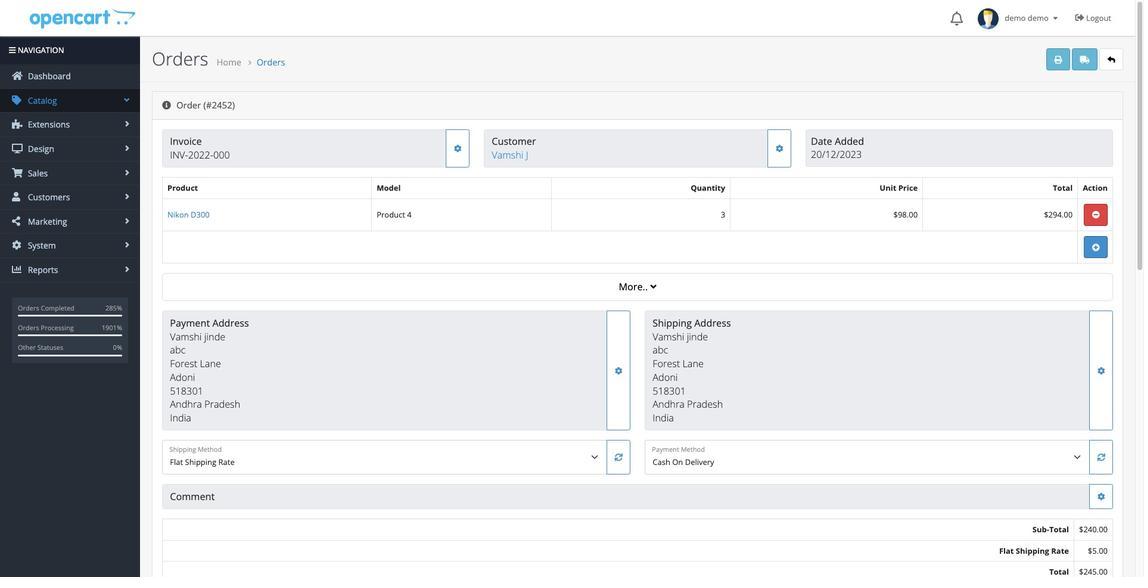 Task type: locate. For each thing, give the bounding box(es) containing it.
abc inside 'payment address vamshi jinde abc forest lane adoni 518301 andhra pradesh india'
[[170, 344, 186, 357]]

adoni
[[170, 371, 195, 384], [653, 371, 678, 384]]

orders up orders processing
[[18, 303, 39, 312]]

unit price
[[880, 183, 918, 193]]

0 vertical spatial product
[[168, 183, 198, 193]]

2 horizontal spatial vamshi
[[653, 330, 685, 343]]

lane
[[200, 357, 221, 370], [683, 357, 704, 370]]

vamshi for payment address
[[170, 330, 202, 343]]

india inside 'payment address vamshi jinde abc forest lane adoni 518301 andhra pradesh india'
[[170, 411, 191, 425]]

address inside shipping address vamshi jinde abc forest lane adoni 518301 andhra pradesh india
[[695, 317, 731, 330]]

back image
[[1108, 56, 1116, 64]]

vamshi down angle down icon
[[653, 330, 685, 343]]

1 horizontal spatial address
[[695, 317, 731, 330]]

nikon
[[168, 209, 189, 220]]

jinde inside 'payment address vamshi jinde abc forest lane adoni 518301 andhra pradesh india'
[[204, 330, 226, 343]]

flat shipping rate
[[1000, 545, 1070, 556]]

518301 for payment address vamshi jinde abc forest lane adoni 518301 andhra pradesh india
[[170, 384, 203, 397]]

sub-
[[1033, 524, 1050, 535]]

0%
[[113, 343, 122, 352]]

1 horizontal spatial forest
[[653, 357, 681, 370]]

abc
[[170, 344, 186, 357], [653, 344, 669, 357]]

adoni for payment address vamshi jinde abc forest lane adoni 518301 andhra pradesh india
[[170, 371, 195, 384]]

1 horizontal spatial india
[[653, 411, 674, 425]]

forest for shipping
[[653, 357, 681, 370]]

2 address from the left
[[695, 317, 731, 330]]

jinde inside shipping address vamshi jinde abc forest lane adoni 518301 andhra pradesh india
[[687, 330, 709, 343]]

1 horizontal spatial andhra
[[653, 398, 685, 411]]

extensions
[[26, 119, 70, 130]]

0 horizontal spatial andhra
[[170, 398, 202, 411]]

1 vertical spatial product
[[377, 209, 405, 220]]

shipping down sub-
[[1017, 545, 1050, 556]]

chart bar image
[[12, 265, 23, 274]]

285%
[[106, 303, 122, 312]]

1 horizontal spatial jinde
[[687, 330, 709, 343]]

1 518301 from the left
[[170, 384, 203, 397]]

0 horizontal spatial adoni
[[170, 371, 195, 384]]

2 518301 from the left
[[653, 384, 686, 397]]

demo right demo demo image
[[1006, 13, 1026, 23]]

1 horizontal spatial 518301
[[653, 384, 686, 397]]

1 address from the left
[[213, 317, 249, 330]]

0 horizontal spatial vamshi
[[170, 330, 202, 343]]

demo demo link
[[973, 0, 1067, 36]]

total
[[1054, 183, 1073, 193], [1050, 524, 1070, 535], [1050, 566, 1070, 577]]

1 forest from the left
[[170, 357, 198, 370]]

1 india from the left
[[170, 411, 191, 425]]

india inside shipping address vamshi jinde abc forest lane adoni 518301 andhra pradesh india
[[653, 411, 674, 425]]

adoni for shipping address vamshi jinde abc forest lane adoni 518301 andhra pradesh india
[[653, 371, 678, 384]]

total down rate
[[1050, 566, 1070, 577]]

orders right home link
[[257, 56, 285, 68]]

$245.00
[[1080, 566, 1109, 577]]

sub-total
[[1033, 524, 1070, 535]]

1 horizontal spatial sync image
[[1098, 454, 1106, 462]]

abc inside shipping address vamshi jinde abc forest lane adoni 518301 andhra pradesh india
[[653, 344, 669, 357]]

more..
[[619, 280, 651, 294]]

orders up 'other'
[[18, 323, 39, 332]]

1 lane from the left
[[200, 357, 221, 370]]

cog image inside system link
[[12, 241, 23, 250]]

product
[[168, 183, 198, 193], [377, 209, 405, 220]]

product for product
[[168, 183, 198, 193]]

abc for payment address
[[170, 344, 186, 357]]

lane for shipping
[[683, 357, 704, 370]]

orders for orders link
[[257, 56, 285, 68]]

0 horizontal spatial shipping
[[653, 317, 692, 330]]

customer
[[492, 135, 536, 148]]

remove image
[[1093, 211, 1101, 219]]

pradesh
[[205, 398, 240, 411], [688, 398, 723, 411]]

demo demo
[[1000, 13, 1051, 23]]

lane inside 'payment address vamshi jinde abc forest lane adoni 518301 andhra pradesh india'
[[200, 357, 221, 370]]

518301 for shipping address vamshi jinde abc forest lane adoni 518301 andhra pradesh india
[[653, 384, 686, 397]]

order
[[176, 99, 201, 111]]

india
[[170, 411, 191, 425], [653, 411, 674, 425]]

statuses
[[37, 343, 63, 352]]

2 india from the left
[[653, 411, 674, 425]]

1 horizontal spatial adoni
[[653, 371, 678, 384]]

andhra inside 'payment address vamshi jinde abc forest lane adoni 518301 andhra pradesh india'
[[170, 398, 202, 411]]

1 andhra from the left
[[170, 398, 202, 411]]

2 jinde from the left
[[687, 330, 709, 343]]

pradesh for shipping address vamshi jinde abc forest lane adoni 518301 andhra pradesh india
[[688, 398, 723, 411]]

pradesh inside shipping address vamshi jinde abc forest lane adoni 518301 andhra pradesh india
[[688, 398, 723, 411]]

0 horizontal spatial 518301
[[170, 384, 203, 397]]

product up nikon
[[168, 183, 198, 193]]

d300
[[191, 209, 210, 220]]

0 horizontal spatial abc
[[170, 344, 186, 357]]

1 horizontal spatial vamshi
[[492, 148, 524, 162]]

orders for orders processing
[[18, 323, 39, 332]]

vamshi inside shipping address vamshi jinde abc forest lane adoni 518301 andhra pradesh india
[[653, 330, 685, 343]]

andhra
[[170, 398, 202, 411], [653, 398, 685, 411]]

1 horizontal spatial abc
[[653, 344, 669, 357]]

system
[[26, 240, 56, 251]]

catalog
[[26, 95, 57, 106]]

sync image
[[615, 454, 623, 462], [1098, 454, 1106, 462]]

address for shipping address vamshi jinde abc forest lane adoni 518301 andhra pradesh india
[[695, 317, 731, 330]]

jinde
[[204, 330, 226, 343], [687, 330, 709, 343]]

1 vertical spatial shipping
[[1017, 545, 1050, 556]]

pradesh inside 'payment address vamshi jinde abc forest lane adoni 518301 andhra pradesh india'
[[205, 398, 240, 411]]

total up $294.00
[[1054, 183, 1073, 193]]

order (#2452)
[[174, 99, 235, 111]]

adoni inside 'payment address vamshi jinde abc forest lane adoni 518301 andhra pradesh india'
[[170, 371, 195, 384]]

sign out alt image
[[1076, 13, 1085, 22]]

shipping inside shipping address vamshi jinde abc forest lane adoni 518301 andhra pradesh india
[[653, 317, 692, 330]]

0 horizontal spatial address
[[213, 317, 249, 330]]

1 pradesh from the left
[[205, 398, 240, 411]]

caret down image
[[1051, 14, 1061, 22]]

vamshi inside the customer vamshi j
[[492, 148, 524, 162]]

518301
[[170, 384, 203, 397], [653, 384, 686, 397]]

lane for payment
[[200, 357, 221, 370]]

cog image
[[12, 241, 23, 250], [615, 367, 623, 375], [1098, 367, 1106, 375], [1098, 493, 1106, 501]]

4
[[407, 209, 412, 220]]

shipping
[[653, 317, 692, 330], [1017, 545, 1050, 556]]

2 pradesh from the left
[[688, 398, 723, 411]]

forest
[[170, 357, 198, 370], [653, 357, 681, 370]]

sales link
[[0, 161, 140, 185]]

added
[[835, 135, 865, 148]]

dashboard link
[[0, 65, 140, 88]]

shipping down angle down icon
[[653, 317, 692, 330]]

1 horizontal spatial pradesh
[[688, 398, 723, 411]]

lane inside shipping address vamshi jinde abc forest lane adoni 518301 andhra pradesh india
[[683, 357, 704, 370]]

forest inside shipping address vamshi jinde abc forest lane adoni 518301 andhra pradesh india
[[653, 357, 681, 370]]

2022-
[[188, 148, 214, 162]]

demo
[[1006, 13, 1026, 23], [1028, 13, 1049, 23]]

0 horizontal spatial demo
[[1006, 13, 1026, 23]]

payment address vamshi jinde abc forest lane adoni 518301 andhra pradesh india
[[170, 317, 249, 425]]

$294.00
[[1045, 209, 1073, 220]]

2 forest from the left
[[653, 357, 681, 370]]

orders
[[152, 47, 208, 71], [257, 56, 285, 68], [18, 303, 39, 312], [18, 323, 39, 332]]

2 abc from the left
[[653, 344, 669, 357]]

2 andhra from the left
[[653, 398, 685, 411]]

design
[[26, 143, 54, 154]]

system link
[[0, 234, 140, 258]]

home link
[[217, 56, 242, 68]]

vamshi down "payment"
[[170, 330, 202, 343]]

home
[[217, 56, 242, 68]]

date added 20/12/2023
[[812, 135, 865, 161]]

2 adoni from the left
[[653, 371, 678, 384]]

1 jinde from the left
[[204, 330, 226, 343]]

2 demo from the left
[[1028, 13, 1049, 23]]

518301 inside shipping address vamshi jinde abc forest lane adoni 518301 andhra pradesh india
[[653, 384, 686, 397]]

0 horizontal spatial jinde
[[204, 330, 226, 343]]

address
[[213, 317, 249, 330], [695, 317, 731, 330]]

demo left "caret down" image
[[1028, 13, 1049, 23]]

0 horizontal spatial lane
[[200, 357, 221, 370]]

forest inside 'payment address vamshi jinde abc forest lane adoni 518301 andhra pradesh india'
[[170, 357, 198, 370]]

1 adoni from the left
[[170, 371, 195, 384]]

jinde for shipping
[[687, 330, 709, 343]]

2 sync image from the left
[[1098, 454, 1106, 462]]

vamshi
[[492, 148, 524, 162], [170, 330, 202, 343], [653, 330, 685, 343]]

0 horizontal spatial product
[[168, 183, 198, 193]]

quantity
[[691, 183, 726, 193]]

vamshi for shipping address
[[653, 330, 685, 343]]

forest for payment
[[170, 357, 198, 370]]

1 horizontal spatial lane
[[683, 357, 704, 370]]

print invoice image
[[1055, 56, 1063, 64]]

total up rate
[[1050, 524, 1070, 535]]

2 lane from the left
[[683, 357, 704, 370]]

adoni inside shipping address vamshi jinde abc forest lane adoni 518301 andhra pradesh india
[[653, 371, 678, 384]]

opencart image
[[28, 7, 136, 29]]

j
[[526, 148, 529, 162]]

other statuses
[[18, 343, 63, 352]]

nikon d300 link
[[168, 209, 210, 220]]

1 abc from the left
[[170, 344, 186, 357]]

puzzle piece image
[[12, 119, 23, 129]]

0 horizontal spatial pradesh
[[205, 398, 240, 411]]

vamshi inside 'payment address vamshi jinde abc forest lane adoni 518301 andhra pradesh india'
[[170, 330, 202, 343]]

0 horizontal spatial sync image
[[615, 454, 623, 462]]

navigation
[[16, 45, 64, 55]]

0 horizontal spatial india
[[170, 411, 191, 425]]

0 vertical spatial shipping
[[653, 317, 692, 330]]

address inside 'payment address vamshi jinde abc forest lane adoni 518301 andhra pradesh india'
[[213, 317, 249, 330]]

1 horizontal spatial shipping
[[1017, 545, 1050, 556]]

andhra inside shipping address vamshi jinde abc forest lane adoni 518301 andhra pradesh india
[[653, 398, 685, 411]]

1 horizontal spatial product
[[377, 209, 405, 220]]

product 4
[[377, 209, 412, 220]]

1 horizontal spatial demo
[[1028, 13, 1049, 23]]

product left 4
[[377, 209, 405, 220]]

inv-
[[170, 148, 188, 162]]

vamshi j link
[[492, 148, 529, 162]]

518301 inside 'payment address vamshi jinde abc forest lane adoni 518301 andhra pradesh india'
[[170, 384, 203, 397]]

0 horizontal spatial forest
[[170, 357, 198, 370]]

$240.00
[[1080, 524, 1109, 535]]

orders for orders completed
[[18, 303, 39, 312]]

logout
[[1087, 13, 1112, 23]]

reports
[[26, 264, 58, 275]]

vamshi down customer
[[492, 148, 524, 162]]

design link
[[0, 137, 140, 161]]

date
[[812, 135, 833, 148]]



Task type: vqa. For each thing, say whether or not it's contained in the screenshot.
second 518301 from right
yes



Task type: describe. For each thing, give the bounding box(es) containing it.
bell image
[[951, 11, 964, 26]]

price
[[899, 183, 918, 193]]

more.. button
[[162, 273, 1114, 301]]

comment
[[170, 490, 215, 503]]

invoice inv-2022-000
[[170, 135, 230, 162]]

model
[[377, 183, 401, 193]]

product for product 4
[[377, 209, 405, 220]]

india for payment address vamshi jinde abc forest lane adoni 518301 andhra pradesh india
[[170, 411, 191, 425]]

user image
[[12, 192, 23, 202]]

customer vamshi j
[[492, 135, 536, 162]]

andhra for payment address vamshi jinde abc forest lane adoni 518301 andhra pradesh india
[[170, 398, 202, 411]]

marketing
[[26, 216, 67, 227]]

pradesh for payment address vamshi jinde abc forest lane adoni 518301 andhra pradesh india
[[205, 398, 240, 411]]

shopping cart image
[[12, 168, 23, 177]]

unit
[[880, 183, 897, 193]]

customers link
[[0, 186, 140, 209]]

share alt image
[[12, 216, 23, 226]]

$5.00
[[1089, 545, 1109, 556]]

orders up order
[[152, 47, 208, 71]]

completed
[[41, 303, 74, 312]]

plus circle image
[[1093, 244, 1101, 251]]

info circle image
[[162, 101, 171, 110]]

0 vertical spatial total
[[1054, 183, 1073, 193]]

reports link
[[0, 258, 140, 282]]

logout link
[[1067, 0, 1124, 36]]

$98.00
[[894, 209, 918, 220]]

flat
[[1000, 545, 1015, 556]]

orders processing
[[18, 323, 74, 332]]

desktop image
[[12, 144, 23, 153]]

processing
[[41, 323, 74, 332]]

other
[[18, 343, 36, 352]]

bars image
[[9, 47, 16, 54]]

1 vertical spatial total
[[1050, 524, 1070, 535]]

(#2452)
[[204, 99, 235, 111]]

dashboard
[[26, 70, 71, 82]]

andhra for shipping address vamshi jinde abc forest lane adoni 518301 andhra pradesh india
[[653, 398, 685, 411]]

angle down image
[[651, 282, 657, 292]]

20/12/2023
[[812, 148, 862, 161]]

sales
[[26, 167, 48, 179]]

2 vertical spatial total
[[1050, 566, 1070, 577]]

jinde for payment
[[204, 330, 226, 343]]

customers
[[26, 192, 70, 203]]

extensions link
[[0, 113, 140, 137]]

nikon d300
[[168, 209, 210, 220]]

home image
[[12, 71, 23, 81]]

orders completed
[[18, 303, 74, 312]]

demo demo image
[[979, 8, 1000, 29]]

1 demo from the left
[[1006, 13, 1026, 23]]

1 sync image from the left
[[615, 454, 623, 462]]

tag image
[[12, 95, 23, 105]]

rate
[[1052, 545, 1070, 556]]

orders link
[[257, 56, 285, 68]]

catalog link
[[0, 89, 140, 112]]

3
[[721, 209, 726, 220]]

address for payment address vamshi jinde abc forest lane adoni 518301 andhra pradesh india
[[213, 317, 249, 330]]

india for shipping address vamshi jinde abc forest lane adoni 518301 andhra pradesh india
[[653, 411, 674, 425]]

generate image
[[454, 145, 462, 153]]

payment
[[170, 317, 210, 330]]

invoice
[[170, 135, 202, 148]]

000
[[214, 148, 230, 162]]

shipping address vamshi jinde abc forest lane adoni 518301 andhra pradesh india
[[653, 317, 731, 425]]

cog image
[[776, 145, 784, 153]]

1901%
[[102, 323, 122, 332]]

marketing link
[[0, 210, 140, 233]]

print shipping list image
[[1081, 56, 1090, 64]]

action
[[1084, 183, 1109, 193]]

abc for shipping address
[[653, 344, 669, 357]]



